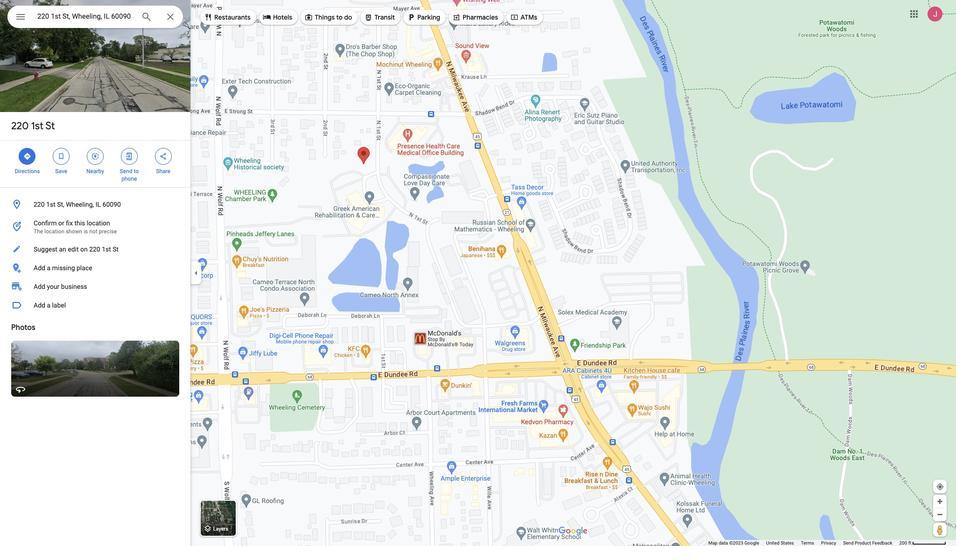 Task type: vqa. For each thing, say whether or not it's contained in the screenshot.
Mazatlán
no



Task type: locate. For each thing, give the bounding box(es) containing it.
shown
[[66, 228, 82, 235]]

terms button
[[801, 540, 814, 546]]

1st down precise
[[102, 246, 111, 253]]

1 vertical spatial to
[[134, 168, 139, 175]]

add
[[34, 264, 45, 272], [34, 283, 45, 291], [34, 302, 45, 309]]


[[453, 12, 461, 22]]

footer
[[709, 540, 900, 546]]


[[510, 12, 519, 22]]

add left label
[[34, 302, 45, 309]]

0 vertical spatial 1st
[[31, 120, 44, 133]]


[[57, 151, 65, 162]]

1 vertical spatial a
[[47, 302, 50, 309]]

add your business link
[[0, 277, 191, 296]]

2 vertical spatial 220
[[89, 246, 100, 253]]

to up phone
[[134, 168, 139, 175]]

a inside button
[[47, 264, 50, 272]]

2 horizontal spatial 220
[[89, 246, 100, 253]]

to left do
[[336, 13, 343, 21]]

1st up 
[[31, 120, 44, 133]]


[[15, 10, 26, 23]]

220
[[11, 120, 29, 133], [34, 201, 45, 208], [89, 246, 100, 253]]

footer inside google maps element
[[709, 540, 900, 546]]


[[23, 151, 31, 162]]

0 vertical spatial a
[[47, 264, 50, 272]]

united
[[767, 541, 780, 546]]

add for add a missing place
[[34, 264, 45, 272]]

phone
[[122, 176, 137, 182]]

1 horizontal spatial st
[[113, 246, 119, 253]]

0 horizontal spatial send
[[120, 168, 132, 175]]

3 add from the top
[[34, 302, 45, 309]]

0 horizontal spatial 1st
[[31, 120, 44, 133]]

1 horizontal spatial send
[[844, 541, 854, 546]]

0 vertical spatial to
[[336, 13, 343, 21]]

product
[[855, 541, 872, 546]]

 atms
[[510, 12, 538, 22]]

a left label
[[47, 302, 50, 309]]

None field
[[37, 11, 134, 22]]

0 vertical spatial send
[[120, 168, 132, 175]]

1st inside button
[[46, 201, 55, 208]]

0 vertical spatial 220
[[11, 120, 29, 133]]

1 a from the top
[[47, 264, 50, 272]]

1 horizontal spatial 220
[[34, 201, 45, 208]]

precise
[[99, 228, 117, 235]]

photos
[[11, 323, 35, 333]]

2 horizontal spatial 1st
[[102, 246, 111, 253]]

220 right on
[[89, 246, 100, 253]]

map
[[709, 541, 718, 546]]

parking
[[418, 13, 440, 21]]

actions for 220 1st st region
[[0, 141, 191, 187]]

1 add from the top
[[34, 264, 45, 272]]

2 add from the top
[[34, 283, 45, 291]]

1 vertical spatial 1st
[[46, 201, 55, 208]]

to
[[336, 13, 343, 21], [134, 168, 139, 175]]

220 inside button
[[89, 246, 100, 253]]

add inside button
[[34, 302, 45, 309]]

0 vertical spatial add
[[34, 264, 45, 272]]

add left your
[[34, 283, 45, 291]]

0 vertical spatial location
[[87, 220, 110, 227]]

google
[[745, 541, 760, 546]]

1 vertical spatial location
[[44, 228, 64, 235]]

fix
[[66, 220, 73, 227]]

0 horizontal spatial to
[[134, 168, 139, 175]]

add a label button
[[0, 296, 191, 315]]

edit
[[68, 246, 79, 253]]

send left product
[[844, 541, 854, 546]]

 restaurants
[[204, 12, 251, 22]]

1st for st
[[31, 120, 44, 133]]

0 horizontal spatial location
[[44, 228, 64, 235]]

send up phone
[[120, 168, 132, 175]]

collapse side panel image
[[191, 268, 201, 278]]

1st
[[31, 120, 44, 133], [46, 201, 55, 208], [102, 246, 111, 253]]

add a missing place
[[34, 264, 92, 272]]

1 vertical spatial add
[[34, 283, 45, 291]]

wheeling,
[[66, 201, 94, 208]]

220 for 220 1st st, wheeling, il 60090
[[34, 201, 45, 208]]

220 up confirm
[[34, 201, 45, 208]]

an
[[59, 246, 66, 253]]

add down suggest
[[34, 264, 45, 272]]

zoom in image
[[937, 498, 944, 505]]

location up not
[[87, 220, 110, 227]]

layers
[[213, 527, 228, 533]]

2 vertical spatial 1st
[[102, 246, 111, 253]]

st inside button
[[113, 246, 119, 253]]

footer containing map data ©2023 google
[[709, 540, 900, 546]]

data
[[719, 541, 728, 546]]

to inside send to phone
[[134, 168, 139, 175]]

1st left st,
[[46, 201, 55, 208]]

confirm
[[34, 220, 57, 227]]

atms
[[521, 13, 538, 21]]

add a missing place button
[[0, 259, 191, 277]]

 parking
[[407, 12, 440, 22]]

a inside button
[[47, 302, 50, 309]]

220 inside button
[[34, 201, 45, 208]]

add inside button
[[34, 264, 45, 272]]

2 a from the top
[[47, 302, 50, 309]]

a for label
[[47, 302, 50, 309]]

send inside send to phone
[[120, 168, 132, 175]]

send
[[120, 168, 132, 175], [844, 541, 854, 546]]

send product feedback
[[844, 541, 893, 546]]

1 horizontal spatial to
[[336, 13, 343, 21]]

1 vertical spatial send
[[844, 541, 854, 546]]

terms
[[801, 541, 814, 546]]

1 vertical spatial st
[[113, 246, 119, 253]]

feedback
[[873, 541, 893, 546]]

0 horizontal spatial st
[[46, 120, 55, 133]]

send product feedback button
[[844, 540, 893, 546]]


[[364, 12, 373, 22]]

save
[[55, 168, 67, 175]]

send for send product feedback
[[844, 541, 854, 546]]

or
[[58, 220, 64, 227]]

220 1st st main content
[[0, 0, 191, 546]]

220 up 
[[11, 120, 29, 133]]

1 vertical spatial 220
[[34, 201, 45, 208]]

location
[[87, 220, 110, 227], [44, 228, 64, 235]]

send inside button
[[844, 541, 854, 546]]

map data ©2023 google
[[709, 541, 760, 546]]

1 horizontal spatial 1st
[[46, 201, 55, 208]]

220 1st st
[[11, 120, 55, 133]]

220 1st st, wheeling, il 60090
[[34, 201, 121, 208]]

a
[[47, 264, 50, 272], [47, 302, 50, 309]]

united states
[[767, 541, 794, 546]]

0 horizontal spatial 220
[[11, 120, 29, 133]]

st
[[46, 120, 55, 133], [113, 246, 119, 253]]

1 horizontal spatial location
[[87, 220, 110, 227]]

2 vertical spatial add
[[34, 302, 45, 309]]

hotels
[[273, 13, 292, 21]]

©2023
[[730, 541, 744, 546]]

a left missing at left top
[[47, 264, 50, 272]]

your
[[47, 283, 59, 291]]

send for send to phone
[[120, 168, 132, 175]]

location down or
[[44, 228, 64, 235]]

1st for st,
[[46, 201, 55, 208]]



Task type: describe. For each thing, give the bounding box(es) containing it.
suggest an edit on 220 1st st button
[[0, 240, 191, 259]]


[[407, 12, 416, 22]]

google maps element
[[0, 0, 957, 546]]


[[305, 12, 313, 22]]


[[91, 151, 99, 162]]

none field inside 220 1st st, wheeling, il 60090 field
[[37, 11, 134, 22]]

a for missing
[[47, 264, 50, 272]]


[[263, 12, 271, 22]]

ft
[[909, 541, 912, 546]]

220 1st st, wheeling, il 60090 button
[[0, 195, 191, 214]]

220 1st St, Wheeling, IL 60090 field
[[7, 6, 183, 28]]

to inside  things to do
[[336, 13, 343, 21]]

1st inside button
[[102, 246, 111, 253]]

google account: james peterson  
(james.peterson1902@gmail.com) image
[[928, 6, 943, 21]]

il
[[96, 201, 101, 208]]

place
[[77, 264, 92, 272]]

add for add your business
[[34, 283, 45, 291]]

 pharmacies
[[453, 12, 498, 22]]

show your location image
[[936, 483, 945, 491]]

 search field
[[7, 6, 183, 30]]

zoom out image
[[937, 511, 944, 518]]

do
[[344, 13, 352, 21]]

this
[[74, 220, 85, 227]]


[[125, 151, 133, 162]]

220 for 220 1st st
[[11, 120, 29, 133]]


[[204, 12, 213, 22]]

the
[[34, 228, 43, 235]]

send to phone
[[120, 168, 139, 182]]

label
[[52, 302, 66, 309]]

on
[[80, 246, 88, 253]]

200
[[900, 541, 908, 546]]


[[159, 151, 167, 162]]

suggest an edit on 220 1st st
[[34, 246, 119, 253]]

privacy button
[[821, 540, 837, 546]]

directions
[[15, 168, 40, 175]]

nearby
[[86, 168, 104, 175]]

200 ft
[[900, 541, 912, 546]]

add a label
[[34, 302, 66, 309]]

confirm or fix this location the location shown is not precise
[[34, 220, 117, 235]]

pharmacies
[[463, 13, 498, 21]]

add for add a label
[[34, 302, 45, 309]]

 things to do
[[305, 12, 352, 22]]

0 vertical spatial st
[[46, 120, 55, 133]]

restaurants
[[214, 13, 251, 21]]

show street view coverage image
[[934, 523, 947, 537]]

suggest
[[34, 246, 57, 253]]

states
[[781, 541, 794, 546]]

things
[[315, 13, 335, 21]]

60090
[[103, 201, 121, 208]]

 transit
[[364, 12, 395, 22]]

business
[[61, 283, 87, 291]]

united states button
[[767, 540, 794, 546]]

privacy
[[821, 541, 837, 546]]

share
[[156, 168, 170, 175]]

not
[[89, 228, 97, 235]]

st,
[[57, 201, 64, 208]]

 hotels
[[263, 12, 292, 22]]

missing
[[52, 264, 75, 272]]

is
[[84, 228, 88, 235]]

transit
[[375, 13, 395, 21]]

 button
[[7, 6, 34, 30]]

200 ft button
[[900, 541, 947, 546]]

add your business
[[34, 283, 87, 291]]



